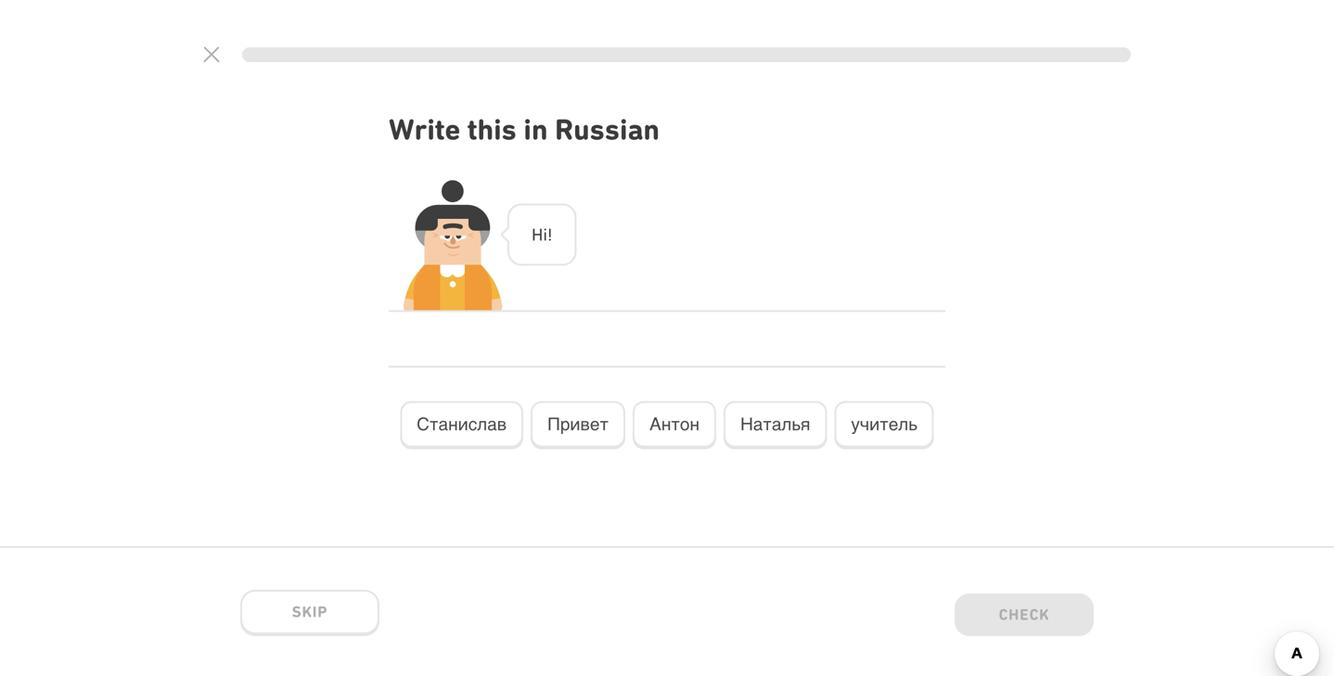 Task type: describe. For each thing, give the bounding box(es) containing it.
check
[[999, 606, 1050, 624]]

учитель button
[[834, 401, 934, 449]]

skip
[[292, 603, 328, 621]]

skip button
[[240, 590, 379, 636]]

привет
[[547, 414, 609, 434]]

станислав button
[[400, 401, 523, 449]]

учитель
[[851, 414, 917, 434]]

write
[[389, 112, 460, 147]]

h
[[532, 224, 543, 244]]

h i !
[[532, 224, 552, 244]]

write this in russian
[[389, 112, 660, 147]]



Task type: vqa. For each thing, say whether or not it's contained in the screenshot.
bottom Chest Image
no



Task type: locate. For each thing, give the bounding box(es) containing it.
станислав
[[417, 414, 507, 434]]

наталья button
[[724, 401, 827, 449]]

i
[[543, 224, 547, 244]]

check button
[[955, 594, 1094, 640]]

антон
[[649, 414, 700, 434]]

наталья
[[740, 414, 810, 434]]

антон button
[[633, 401, 716, 449]]

привет button
[[531, 401, 625, 449]]

in
[[524, 112, 548, 147]]

!
[[547, 224, 552, 244]]

russian
[[555, 112, 660, 147]]

progress bar
[[242, 47, 1131, 62]]

this
[[467, 112, 517, 147]]



